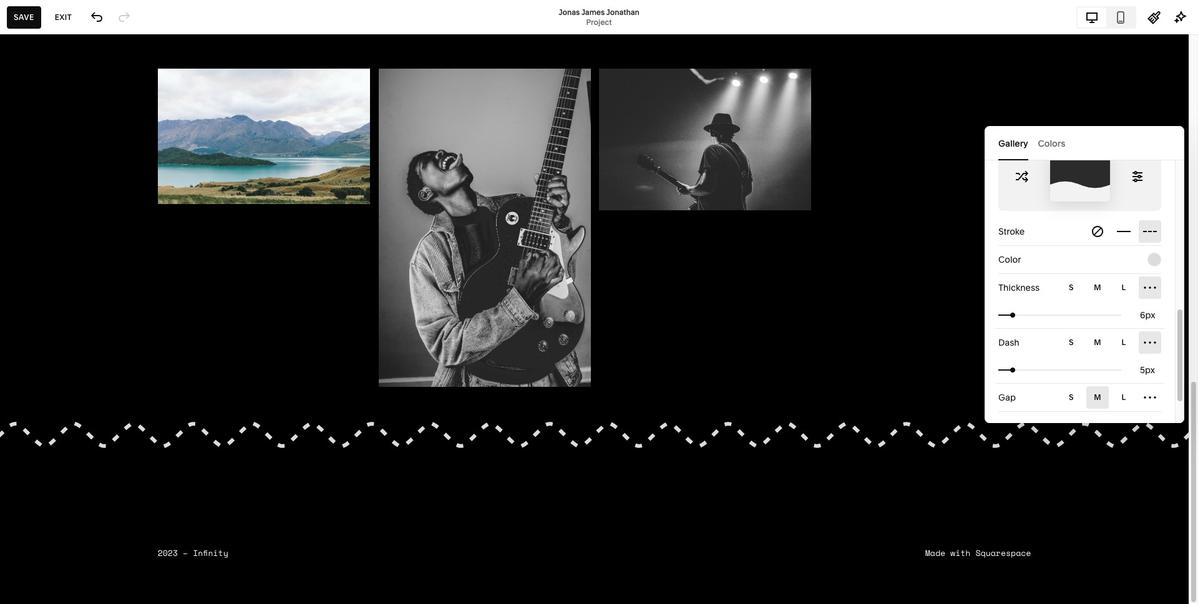 Task type: describe. For each thing, give the bounding box(es) containing it.
gap
[[999, 392, 1017, 403]]

james for jonas james jonathan
[[109, 99, 136, 111]]

project
[[587, 17, 612, 27]]

save
[[14, 12, 34, 22]]

thickness
[[999, 282, 1040, 293]]

stroke
[[999, 226, 1025, 237]]

l for thickness
[[1122, 283, 1127, 292]]

save button
[[7, 6, 41, 28]]

tab list containing gallery
[[999, 126, 1171, 160]]

dash
[[999, 337, 1020, 348]]

m for dash
[[1095, 338, 1102, 347]]

l for dash
[[1122, 338, 1127, 347]]

edit settings image
[[1131, 170, 1145, 184]]

colors button
[[1039, 126, 1066, 160]]

option group for thickness
[[1061, 277, 1162, 299]]

color button
[[999, 246, 1162, 274]]

m for thickness
[[1095, 283, 1102, 292]]

shuffle settings image
[[1016, 170, 1030, 184]]

0 vertical spatial tab list
[[1078, 7, 1136, 27]]

james for jonas james jonathan project
[[582, 7, 605, 17]]

jonas james jonathan project
[[559, 7, 640, 27]]



Task type: locate. For each thing, give the bounding box(es) containing it.
0 vertical spatial m
[[1095, 283, 1102, 292]]

jonas for jonas james jonathan project
[[559, 7, 580, 17]]

m down the dash range field
[[1095, 393, 1102, 402]]

3 l from the top
[[1122, 393, 1127, 402]]

1 vertical spatial jonas
[[82, 99, 107, 111]]

1 vertical spatial jonathan
[[138, 99, 176, 111]]

exit
[[55, 12, 72, 22]]

jonathan
[[607, 7, 640, 17], [138, 99, 176, 111]]

jonathan for jonas james jonathan project
[[607, 7, 640, 17]]

1 vertical spatial l
[[1122, 338, 1127, 347]]

m for gap
[[1095, 393, 1102, 402]]

2 vertical spatial l
[[1122, 393, 1127, 402]]

james inside jonas james jonathan project
[[582, 7, 605, 17]]

website
[[24, 22, 58, 32]]

0 horizontal spatial jonathan
[[138, 99, 176, 111]]

color
[[999, 254, 1022, 265]]

m down color button
[[1095, 283, 1102, 292]]

3 s from the top
[[1070, 393, 1075, 402]]

None range field
[[999, 301, 1122, 329]]

jonas
[[559, 7, 580, 17], [82, 99, 107, 111]]

option group down dash text box
[[1061, 387, 1162, 409]]

1 l from the top
[[1122, 283, 1127, 292]]

1 horizontal spatial james
[[582, 7, 605, 17]]

2 vertical spatial s
[[1070, 393, 1075, 402]]

jonathan for jonas james jonathan
[[138, 99, 176, 111]]

1 vertical spatial m
[[1095, 338, 1102, 347]]

website button
[[0, 14, 72, 41]]

gallery button
[[999, 126, 1029, 160]]

option group down color button
[[1061, 277, 1162, 299]]

1 s from the top
[[1070, 283, 1075, 292]]

option group up color button
[[1087, 220, 1162, 243]]

m
[[1095, 283, 1102, 292], [1095, 338, 1102, 347], [1095, 393, 1102, 402]]

0 vertical spatial jonas
[[559, 7, 580, 17]]

option group for stroke
[[1087, 220, 1162, 243]]

s for gap
[[1070, 393, 1075, 402]]

s
[[1070, 283, 1075, 292], [1070, 338, 1075, 347], [1070, 393, 1075, 402]]

2 vertical spatial m
[[1095, 393, 1102, 402]]

1 horizontal spatial jonathan
[[607, 7, 640, 17]]

jonas inside jonas james jonathan project
[[559, 7, 580, 17]]

0 horizontal spatial jonas
[[82, 99, 107, 111]]

jonas for jonas james jonathan
[[82, 99, 107, 111]]

1 m from the top
[[1095, 283, 1102, 292]]

james
[[582, 7, 605, 17], [109, 99, 136, 111]]

s for thickness
[[1070, 283, 1075, 292]]

jonas james jonathan
[[82, 99, 176, 111]]

1 vertical spatial tab list
[[999, 126, 1171, 160]]

2 s from the top
[[1070, 338, 1075, 347]]

0 vertical spatial jonathan
[[607, 7, 640, 17]]

0 horizontal spatial james
[[109, 99, 136, 111]]

gallery
[[999, 138, 1029, 149]]

2 m from the top
[[1095, 338, 1102, 347]]

s down color button
[[1070, 283, 1075, 292]]

s down the dash range field
[[1070, 393, 1075, 402]]

Dash text field
[[1141, 363, 1158, 377]]

None text field
[[1141, 308, 1158, 322]]

colors
[[1039, 138, 1066, 149]]

l
[[1122, 283, 1127, 292], [1122, 338, 1127, 347], [1122, 393, 1127, 402]]

l for gap
[[1122, 393, 1127, 402]]

0 vertical spatial james
[[582, 7, 605, 17]]

jonathan inside jonas james jonathan project
[[607, 7, 640, 17]]

option group up dash text box
[[1061, 332, 1162, 354]]

option group
[[1087, 220, 1162, 243], [1061, 277, 1162, 299], [1061, 332, 1162, 354], [1061, 387, 1162, 409]]

2 l from the top
[[1122, 338, 1127, 347]]

0 vertical spatial l
[[1122, 283, 1127, 292]]

3 m from the top
[[1095, 393, 1102, 402]]

1 horizontal spatial jonas
[[559, 7, 580, 17]]

tab list
[[1078, 7, 1136, 27], [999, 126, 1171, 160]]

s for dash
[[1070, 338, 1075, 347]]

s up the dash range field
[[1070, 338, 1075, 347]]

Dash range field
[[999, 356, 1122, 384]]

m up the dash range field
[[1095, 338, 1102, 347]]

0 vertical spatial s
[[1070, 283, 1075, 292]]

1 vertical spatial james
[[109, 99, 136, 111]]

exit button
[[48, 6, 79, 28]]

1 vertical spatial s
[[1070, 338, 1075, 347]]

option group for gap
[[1061, 387, 1162, 409]]

option group for dash
[[1061, 332, 1162, 354]]



Task type: vqa. For each thing, say whether or not it's contained in the screenshot.
Greet
no



